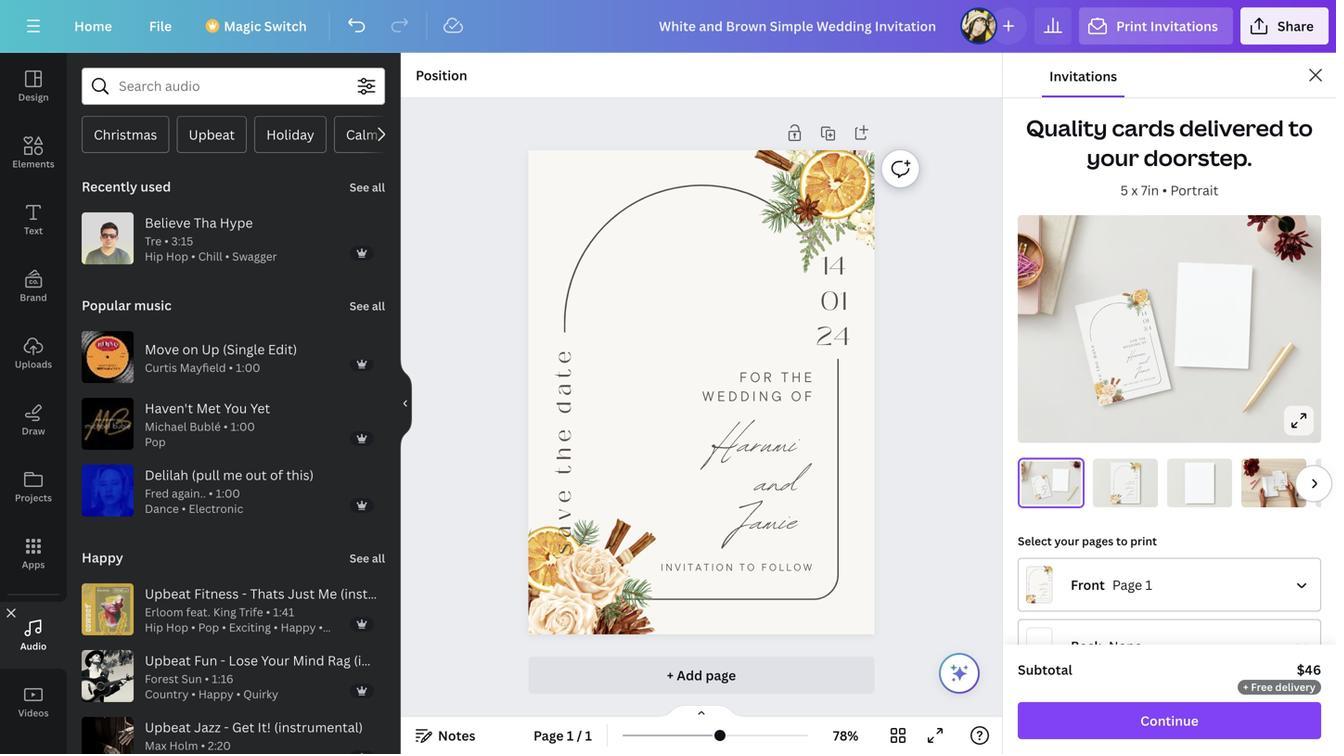 Task type: vqa. For each thing, say whether or not it's contained in the screenshot.
Visual
no



Task type: describe. For each thing, give the bounding box(es) containing it.
- for lose
[[221, 652, 225, 669]]

78%
[[833, 727, 858, 745]]

erloom
[[145, 604, 183, 620]]

• inside the quality cards delivered to your doorstep. 5 x 7in • portrait
[[1162, 181, 1167, 199]]

happy inside "forest sun • 1:16 country • happy • quirky"
[[198, 687, 234, 702]]

tha
[[194, 214, 217, 231]]

home
[[74, 17, 112, 35]]

magic switch button
[[194, 7, 322, 45]]

portrait
[[1170, 181, 1219, 199]]

0 vertical spatial happy
[[82, 549, 123, 566]]

videos
[[18, 707, 49, 720]]

• left "1:41"
[[266, 604, 270, 620]]

bublé
[[189, 419, 221, 434]]

• down again..
[[182, 501, 186, 517]]

1 vertical spatial (instrumental)
[[354, 652, 443, 669]]

text
[[24, 225, 43, 237]]

and inside and jamie
[[1137, 354, 1149, 370]]

select your pages to print element
[[1018, 558, 1321, 673]]

upbeat fun - lose your mind rag (instrumental)
[[145, 652, 443, 669]]

videos button
[[0, 669, 67, 736]]

popular
[[82, 296, 131, 314]]

1:00 for you
[[231, 419, 255, 434]]

sun
[[181, 671, 202, 686]]

0 horizontal spatial save the date
[[549, 346, 579, 555]]

(pull
[[192, 466, 220, 484]]

invitation inside invitation to follow harumi and jamie
[[1122, 498, 1128, 499]]

Search audio search field
[[119, 69, 348, 104]]

3 all from the top
[[372, 551, 385, 566]]

14 inside 14 01 24 save the date
[[1136, 471, 1138, 474]]

24 inside 14 01 24 save the date
[[1135, 477, 1138, 480]]

used
[[140, 178, 171, 195]]

• left 'quirky'
[[236, 687, 241, 702]]

select your pages to print
[[1018, 533, 1157, 549]]

hide image
[[400, 359, 412, 448]]

delivered
[[1179, 113, 1284, 143]]

move
[[145, 340, 179, 358]]

delilah
[[145, 466, 188, 484]]

- for thats
[[242, 585, 247, 603]]

position button
[[408, 60, 475, 90]]

and jamie
[[1135, 354, 1151, 379]]

uploads
[[15, 358, 52, 371]]

0 vertical spatial 1:00
[[236, 360, 260, 375]]

projects button
[[0, 454, 67, 520]]

• up electronic
[[209, 486, 213, 501]]

christmas button
[[82, 116, 169, 153]]

holiday button
[[254, 116, 326, 153]]

jamie inside invitation to follow harumi and jamie
[[1128, 491, 1134, 497]]

file
[[149, 17, 172, 35]]

01 inside 14 01 24 save the date
[[1135, 474, 1138, 477]]

+ for + add page
[[667, 667, 674, 684]]

delivery
[[1275, 680, 1316, 694]]

cards
[[1112, 113, 1175, 143]]

• down sun
[[191, 687, 196, 702]]

• right chill
[[225, 249, 229, 264]]

hip hop, chill, swagger, 195 seconds element
[[145, 233, 277, 264]]

forest
[[145, 671, 179, 686]]

• left 2:20 at the bottom left of the page
[[201, 738, 205, 753]]

hip inside "erloom feat. king trife • 1:41 hip hop • pop • exciting • happy • inspiring"
[[145, 620, 163, 635]]

upbeat fitness - thats just me (instrumental)
[[145, 585, 429, 603]]

Design title text field
[[644, 7, 953, 45]]

• down "1:41"
[[274, 620, 278, 635]]

met
[[196, 399, 221, 417]]

continue
[[1140, 712, 1199, 730]]

tre
[[145, 233, 162, 249]]

3 see all button from the top
[[348, 539, 387, 576]]

design button
[[0, 53, 67, 120]]

doorstep.
[[1144, 142, 1252, 173]]

1 horizontal spatial 14 01 24
[[1141, 309, 1152, 334]]

front page 1
[[1071, 576, 1152, 594]]

popular music
[[82, 296, 172, 314]]

page
[[706, 667, 736, 684]]

pop inside michael bublé • 1:00 pop
[[145, 434, 166, 450]]

see for music
[[350, 298, 369, 314]]

design
[[18, 91, 49, 103]]

position
[[416, 66, 467, 84]]

hip hop, pop, exciting, happy, inspiring, 101 seconds element
[[145, 604, 370, 651]]

recently used
[[82, 178, 171, 195]]

subtotal
[[1018, 661, 1072, 679]]

share
[[1277, 17, 1314, 35]]

0 horizontal spatial 14 01 24
[[816, 246, 851, 356]]

select
[[1018, 533, 1052, 549]]

see all for music
[[350, 298, 385, 314]]

mind
[[293, 652, 324, 669]]

1:41
[[273, 604, 294, 620]]

rag
[[328, 652, 351, 669]]

see all button for used
[[348, 168, 387, 205]]

back none
[[1071, 637, 1142, 655]]

fun
[[194, 652, 217, 669]]

again..
[[172, 486, 206, 501]]

inspiring
[[145, 636, 191, 651]]

0 vertical spatial for the wedding of
[[1123, 336, 1147, 349]]

the inside save the date
[[1093, 360, 1102, 372]]

electronic
[[189, 501, 243, 517]]

0 vertical spatial invitation to follow
[[1123, 376, 1156, 387]]

share button
[[1240, 7, 1329, 45]]

on
[[182, 340, 198, 358]]

side panel tab list
[[0, 53, 67, 754]]

elements button
[[0, 120, 67, 186]]

curtis
[[145, 360, 177, 375]]

tre • 3:15 hip hop • chill • swagger
[[145, 233, 277, 264]]

• right tre
[[164, 233, 169, 249]]

1 inside select your pages to print element
[[1145, 576, 1152, 594]]

+ for + free delivery
[[1243, 680, 1249, 694]]

quality cards delivered to your doorstep. 5 x 7in • portrait
[[1026, 113, 1313, 199]]

file button
[[134, 7, 187, 45]]

1 vertical spatial page
[[533, 727, 564, 745]]

uploads button
[[0, 320, 67, 387]]

1:00 for me
[[216, 486, 240, 501]]

date inside 14 01 24 save the date
[[1113, 479, 1115, 485]]

trife
[[239, 604, 263, 620]]

x
[[1131, 181, 1138, 199]]

holm
[[169, 738, 198, 753]]

michael bublé • 1:00 pop
[[145, 419, 255, 450]]

continue button
[[1018, 702, 1321, 739]]

this)
[[286, 466, 314, 484]]

+ free delivery
[[1243, 680, 1316, 694]]

see all button for music
[[348, 287, 387, 324]]

5
[[1120, 181, 1128, 199]]

yet
[[250, 399, 270, 417]]

notes button
[[408, 721, 483, 751]]

pop inside "erloom feat. king trife • 1:41 hip hop • pop • exciting • happy • inspiring"
[[198, 620, 219, 635]]

date inside save the date
[[1089, 343, 1099, 359]]

switch
[[264, 17, 307, 35]]

follow inside invitation to follow harumi and jamie
[[1131, 498, 1135, 499]]

(single
[[223, 340, 265, 358]]

country
[[145, 687, 189, 702]]

fitness
[[194, 585, 239, 603]]

none
[[1109, 637, 1142, 655]]

hop inside "erloom feat. king trife • 1:41 hip hop • pop • exciting • happy • inspiring"
[[166, 620, 188, 635]]

print invitations button
[[1079, 7, 1233, 45]]

save inside 14 01 24 save the date
[[1113, 491, 1115, 497]]

upbeat for upbeat fitness - thats just me (instrumental)
[[145, 585, 191, 603]]



Task type: locate. For each thing, give the bounding box(es) containing it.
out
[[245, 466, 267, 484]]

14 01 24 save the date for the wedding of invitation to follow harumi and jamie left display preview 5 of the design image
[[1274, 474, 1286, 488]]

magic switch
[[224, 17, 307, 35]]

see for used
[[350, 180, 369, 195]]

hop inside tre • 3:15 hip hop • chill • swagger
[[166, 249, 188, 264]]

0 vertical spatial all
[[372, 180, 385, 195]]

1:00 inside fred again.. • 1:00 dance • electronic
[[216, 486, 240, 501]]

0 vertical spatial hip
[[145, 249, 163, 264]]

upbeat down 'inspiring' on the bottom
[[145, 652, 191, 669]]

1 vertical spatial for the wedding of
[[702, 368, 815, 405]]

1 vertical spatial invitations
[[1049, 67, 1117, 85]]

pop down feat.
[[198, 620, 219, 635]]

1:00 down delilah (pull me out of this)
[[216, 486, 240, 501]]

harumi inside invitation to follow harumi and jamie
[[1126, 485, 1134, 490]]

1 vertical spatial hip
[[145, 620, 163, 635]]

1 hop from the top
[[166, 249, 188, 264]]

invitations inside dropdown button
[[1150, 17, 1218, 35]]

dance, electronic, 60 seconds element
[[145, 486, 243, 517]]

hip down tre
[[145, 249, 163, 264]]

happy down 1:16 in the bottom of the page
[[198, 687, 234, 702]]

14
[[821, 246, 847, 285], [1141, 309, 1148, 319], [1136, 471, 1138, 474], [1284, 474, 1286, 476], [1045, 479, 1047, 481]]

0 horizontal spatial happy
[[82, 549, 123, 566]]

0 horizontal spatial +
[[667, 667, 674, 684]]

1 right /
[[585, 727, 592, 745]]

1 horizontal spatial your
[[1087, 142, 1139, 173]]

see
[[350, 180, 369, 195], [350, 298, 369, 314], [350, 551, 369, 566]]

1 horizontal spatial invitation to follow
[[1123, 376, 1156, 387]]

2 see from the top
[[350, 298, 369, 314]]

0 vertical spatial hop
[[166, 249, 188, 264]]

2 vertical spatial see all
[[350, 551, 385, 566]]

all for used
[[372, 180, 385, 195]]

your left the pages
[[1054, 533, 1079, 549]]

wedding
[[1123, 342, 1141, 349], [702, 387, 785, 405], [1280, 480, 1284, 481], [1126, 483, 1132, 484], [1041, 486, 1045, 488]]

happy right apps button
[[82, 549, 123, 566]]

text button
[[0, 186, 67, 253]]

1 vertical spatial invitation to follow
[[661, 561, 814, 574]]

happy
[[82, 549, 123, 566], [281, 620, 316, 635], [198, 687, 234, 702]]

elements
[[12, 158, 54, 170]]

2 hip from the top
[[145, 620, 163, 635]]

0 vertical spatial see all button
[[348, 168, 387, 205]]

(instrumental) right me
[[340, 585, 429, 603]]

see all
[[350, 180, 385, 195], [350, 298, 385, 314], [350, 551, 385, 566]]

2 vertical spatial see
[[350, 551, 369, 566]]

2 horizontal spatial happy
[[281, 620, 316, 635]]

fred
[[145, 486, 169, 501]]

jazz
[[194, 719, 221, 736]]

max
[[145, 738, 167, 753]]

0 horizontal spatial invitation to follow
[[661, 561, 814, 574]]

page left /
[[533, 727, 564, 745]]

save the date
[[1089, 343, 1106, 389], [549, 346, 579, 555]]

up
[[202, 340, 219, 358]]

magic
[[224, 17, 261, 35]]

1 vertical spatial your
[[1054, 533, 1079, 549]]

(instrumental)
[[340, 585, 429, 603], [354, 652, 443, 669], [274, 719, 363, 736]]

happy down "1:41"
[[281, 620, 316, 635]]

2 see all from the top
[[350, 298, 385, 314]]

+ add page button
[[528, 657, 874, 694]]

hip down erloom
[[145, 620, 163, 635]]

2 vertical spatial -
[[224, 719, 229, 736]]

0 vertical spatial see all
[[350, 180, 385, 195]]

0 horizontal spatial pop
[[145, 434, 166, 450]]

2 hop from the top
[[166, 620, 188, 635]]

feat.
[[186, 604, 211, 620]]

projects
[[15, 492, 52, 504]]

all
[[372, 180, 385, 195], [372, 298, 385, 314], [372, 551, 385, 566]]

1 see from the top
[[350, 180, 369, 195]]

1:00 down (single
[[236, 360, 260, 375]]

1 vertical spatial see all
[[350, 298, 385, 314]]

just
[[288, 585, 315, 603]]

me
[[223, 466, 242, 484]]

01
[[820, 282, 847, 321], [1142, 316, 1150, 326], [1135, 474, 1138, 477], [1285, 476, 1286, 477], [1045, 480, 1047, 483]]

apps button
[[0, 520, 67, 587]]

1 horizontal spatial +
[[1243, 680, 1249, 694]]

invitations inside button
[[1049, 67, 1117, 85]]

your inside the quality cards delivered to your doorstep. 5 x 7in • portrait
[[1087, 142, 1139, 173]]

2 vertical spatial all
[[372, 551, 385, 566]]

pop down michael
[[145, 434, 166, 450]]

7in
[[1141, 181, 1159, 199]]

audio button
[[0, 602, 67, 669]]

1 horizontal spatial page
[[1112, 576, 1142, 594]]

edit)
[[268, 340, 297, 358]]

hop up 'inspiring' on the bottom
[[166, 620, 188, 635]]

+ left add
[[667, 667, 674, 684]]

to inside the quality cards delivered to your doorstep. 5 x 7in • portrait
[[1288, 113, 1313, 143]]

believe tha hype
[[145, 214, 253, 231]]

pop
[[145, 434, 166, 450], [198, 620, 219, 635]]

1 horizontal spatial 14 01 24 save the date for the wedding of invitation to follow harumi and jamie
[[1274, 474, 1286, 488]]

- left get
[[224, 719, 229, 736]]

2 all from the top
[[372, 298, 385, 314]]

upbeat down search audio search box
[[189, 126, 235, 143]]

$46
[[1297, 661, 1321, 679]]

back
[[1071, 637, 1101, 655]]

1 horizontal spatial save the date
[[1089, 343, 1106, 389]]

curtis mayfield • 1:00
[[145, 360, 260, 375]]

delilah (pull me out of this)
[[145, 466, 314, 484]]

invitations up quality
[[1049, 67, 1117, 85]]

hip inside tre • 3:15 hip hop • chill • swagger
[[145, 249, 163, 264]]

pages
[[1082, 533, 1114, 549]]

the inside 14 01 24 save the date
[[1113, 486, 1115, 490]]

0 horizontal spatial invitations
[[1049, 67, 1117, 85]]

music
[[134, 296, 172, 314]]

• down feat.
[[191, 620, 195, 635]]

1 down print on the right bottom of the page
[[1145, 576, 1152, 594]]

• down me
[[319, 620, 323, 635]]

invitation to follow harumi and jamie
[[1122, 485, 1135, 499]]

• down king
[[222, 620, 226, 635]]

+ left free
[[1243, 680, 1249, 694]]

1:00 down you
[[231, 419, 255, 434]]

see all for used
[[350, 180, 385, 195]]

2 horizontal spatial 1
[[1145, 576, 1152, 594]]

2 vertical spatial (instrumental)
[[274, 719, 363, 736]]

and inside invitation to follow harumi and jamie
[[1130, 488, 1134, 494]]

page 1 / 1
[[533, 727, 592, 745]]

pop, 60 seconds element
[[145, 419, 255, 450]]

0 vertical spatial pop
[[145, 434, 166, 450]]

max holm • 2:20
[[145, 738, 231, 753]]

upbeat button
[[177, 116, 247, 153]]

brand
[[20, 291, 47, 304]]

• right bublé
[[223, 419, 228, 434]]

for
[[1130, 338, 1138, 344], [739, 368, 775, 386], [1282, 479, 1283, 480], [1129, 481, 1132, 483], [1043, 485, 1044, 486]]

(instrumental) right rag
[[354, 652, 443, 669]]

3 see from the top
[[350, 551, 369, 566]]

display preview 3 of the design image
[[1167, 459, 1232, 507]]

2 vertical spatial for the wedding of
[[1126, 481, 1135, 484]]

0 vertical spatial your
[[1087, 142, 1139, 173]]

1 horizontal spatial invitations
[[1150, 17, 1218, 35]]

0 vertical spatial page
[[1112, 576, 1142, 594]]

see all button
[[348, 168, 387, 205], [348, 287, 387, 324], [348, 539, 387, 576]]

all for music
[[372, 298, 385, 314]]

invitation inside invitation to follow
[[1123, 380, 1139, 387]]

to inside invitation to follow harumi and jamie
[[1129, 498, 1130, 499]]

1 vertical spatial see all button
[[348, 287, 387, 324]]

14 01 24
[[816, 246, 851, 356], [1141, 309, 1152, 334]]

0 vertical spatial -
[[242, 585, 247, 603]]

- for get
[[224, 719, 229, 736]]

display preview 5 of the design image
[[1316, 459, 1336, 507]]

2 see all button from the top
[[348, 287, 387, 324]]

• right 7in
[[1162, 181, 1167, 199]]

78% button
[[816, 721, 876, 751]]

1 all from the top
[[372, 180, 385, 195]]

canva assistant image
[[948, 662, 970, 685]]

1 vertical spatial pop
[[198, 620, 219, 635]]

2 vertical spatial 1:00
[[216, 486, 240, 501]]

hip
[[145, 249, 163, 264], [145, 620, 163, 635]]

haven't
[[145, 399, 193, 417]]

1 vertical spatial all
[[372, 298, 385, 314]]

1 see all from the top
[[350, 180, 385, 195]]

1 hip from the top
[[145, 249, 163, 264]]

your
[[1087, 142, 1139, 173], [1054, 533, 1079, 549]]

1 vertical spatial hop
[[166, 620, 188, 635]]

for the wedding of
[[1123, 336, 1147, 349], [702, 368, 815, 405], [1126, 481, 1135, 484]]

invitations
[[1150, 17, 1218, 35], [1049, 67, 1117, 85]]

jamie
[[1135, 362, 1151, 379], [1282, 484, 1285, 487], [735, 489, 798, 555], [1044, 490, 1047, 494], [1128, 491, 1134, 497]]

0 horizontal spatial 1
[[567, 727, 574, 745]]

country, happy, quirky, 76 seconds element
[[145, 671, 278, 702]]

hop down 3:15 at the left
[[166, 249, 188, 264]]

home link
[[59, 7, 127, 45]]

1 vertical spatial -
[[221, 652, 225, 669]]

upbeat jazz - get it! (instrumental)
[[145, 719, 363, 736]]

upbeat for upbeat
[[189, 126, 235, 143]]

0 vertical spatial (instrumental)
[[340, 585, 429, 603]]

0 horizontal spatial page
[[533, 727, 564, 745]]

1 horizontal spatial 1
[[585, 727, 592, 745]]

1:00
[[236, 360, 260, 375], [231, 419, 255, 434], [216, 486, 240, 501]]

upbeat for upbeat fun - lose your mind rag (instrumental)
[[145, 652, 191, 669]]

• right sun
[[205, 671, 209, 686]]

happy inside "erloom feat. king trife • 1:41 hip hop • pop • exciting • happy • inspiring"
[[281, 620, 316, 635]]

1 vertical spatial see
[[350, 298, 369, 314]]

14 01 24 save the date for the wedding of invitation to follow harumi and jamie up select
[[1034, 479, 1048, 496]]

hype
[[220, 214, 253, 231]]

draw
[[22, 425, 45, 437]]

2:20
[[208, 738, 231, 753]]

believe
[[145, 214, 191, 231]]

1 vertical spatial happy
[[281, 620, 316, 635]]

your up the 5
[[1087, 142, 1139, 173]]

print
[[1116, 17, 1147, 35]]

• inside michael bublé • 1:00 pop
[[223, 419, 228, 434]]

1 vertical spatial 1:00
[[231, 419, 255, 434]]

0 horizontal spatial your
[[1054, 533, 1079, 549]]

+ inside button
[[667, 667, 674, 684]]

king
[[213, 604, 236, 620]]

main menu bar
[[0, 0, 1336, 53]]

to
[[1288, 113, 1313, 143], [1140, 379, 1144, 383], [1282, 487, 1283, 488], [1045, 494, 1046, 495], [1129, 498, 1130, 499], [1116, 533, 1128, 549], [740, 561, 757, 574]]

1:00 inside michael bublé • 1:00 pop
[[231, 419, 255, 434]]

2 vertical spatial see all button
[[348, 539, 387, 576]]

• down move on up (single edit)
[[229, 360, 233, 375]]

haven't met you yet
[[145, 399, 270, 417]]

3 see all from the top
[[350, 551, 385, 566]]

it!
[[258, 719, 271, 736]]

14 01 24 save the date
[[1113, 471, 1138, 497]]

upbeat up erloom
[[145, 585, 191, 603]]

show pages image
[[657, 704, 746, 719]]

lose
[[229, 652, 258, 669]]

upbeat for upbeat jazz - get it! (instrumental)
[[145, 719, 191, 736]]

harumi
[[1126, 346, 1147, 364], [712, 411, 798, 477], [1281, 481, 1284, 484], [1126, 485, 1134, 490], [1042, 487, 1046, 491]]

1 see all button from the top
[[348, 168, 387, 205]]

1 horizontal spatial pop
[[198, 620, 219, 635]]

page right the front
[[1112, 576, 1142, 594]]

- right fun on the left
[[221, 652, 225, 669]]

draw button
[[0, 387, 67, 454]]

1 horizontal spatial happy
[[198, 687, 234, 702]]

michael
[[145, 419, 187, 434]]

0 vertical spatial invitations
[[1150, 17, 1218, 35]]

apps
[[22, 559, 45, 571]]

2 vertical spatial happy
[[198, 687, 234, 702]]

• left chill
[[191, 249, 195, 264]]

swagger
[[232, 249, 277, 264]]

calm
[[346, 126, 378, 143]]

invitations right print
[[1150, 17, 1218, 35]]

christmas
[[94, 126, 157, 143]]

- up trife
[[242, 585, 247, 603]]

0 vertical spatial see
[[350, 180, 369, 195]]

upbeat up max on the bottom left
[[145, 719, 191, 736]]

1 left /
[[567, 727, 574, 745]]

(instrumental) right it! at left
[[274, 719, 363, 736]]

upbeat inside upbeat button
[[189, 126, 235, 143]]

0 horizontal spatial 14 01 24 save the date for the wedding of invitation to follow harumi and jamie
[[1034, 479, 1048, 496]]

audio
[[20, 640, 47, 653]]

recently
[[82, 178, 137, 195]]



